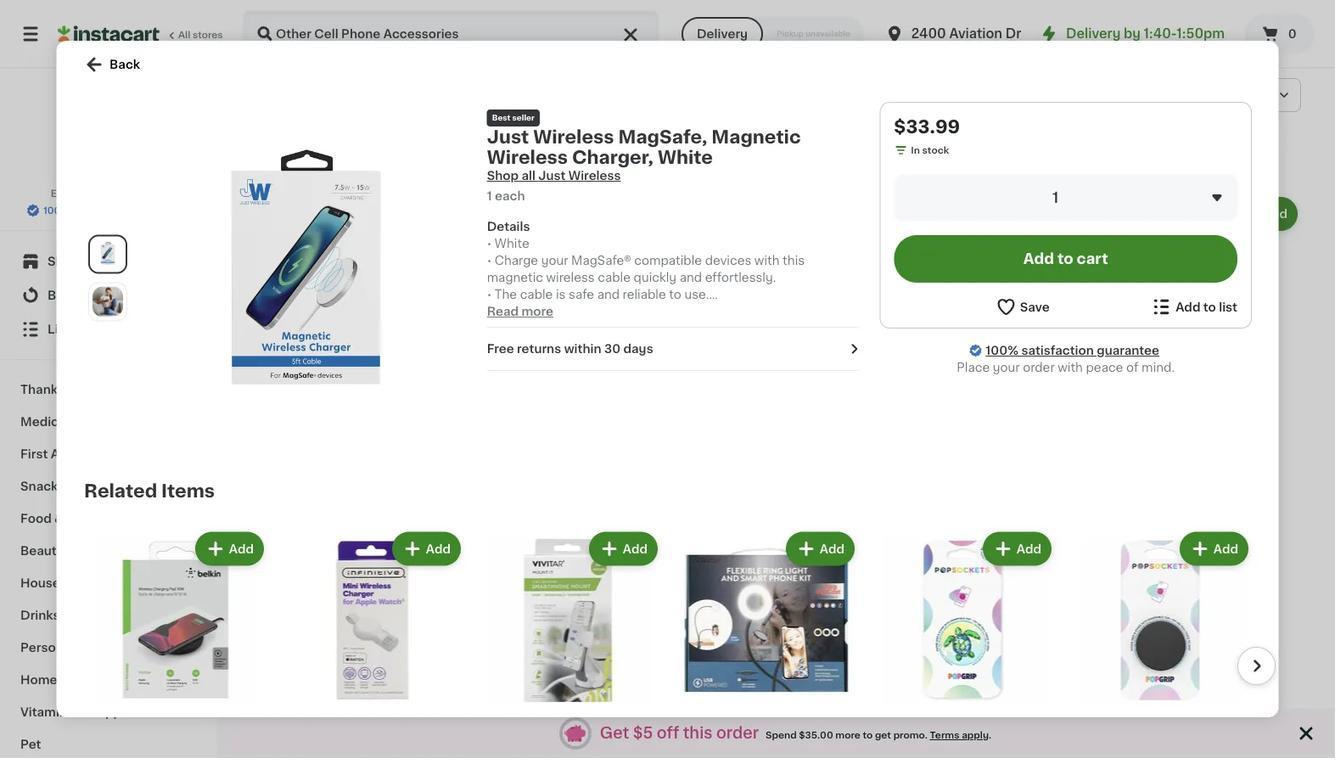 Task type: vqa. For each thing, say whether or not it's contained in the screenshot.
right '100% satisfaction guarantee'
yes



Task type: describe. For each thing, give the bounding box(es) containing it.
food & pantry
[[20, 513, 108, 525]]

spend
[[766, 731, 797, 740]]

wireless for wireless
[[568, 170, 621, 182]]

medicine
[[20, 416, 77, 428]]

100% satisfaction guarantee inside button
[[43, 206, 180, 215]]

the
[[495, 289, 517, 301]]

with inside "details • white • charge your magsafe® compatible devices with this magnetic wireless cable quickly and effortlessly. • the cable is safe and reliable to use. read more"
[[754, 255, 780, 267]]

seller
[[512, 114, 534, 122]]

0 horizontal spatial and
[[597, 289, 620, 301]]

health
[[60, 674, 101, 686]]

1 vertical spatial wireless
[[487, 148, 568, 166]]

just
[[487, 128, 529, 146]]

mind.
[[1142, 362, 1175, 374]]

buy
[[48, 290, 72, 301]]

pet
[[20, 739, 41, 751]]

to inside "details • white • charge your magsafe® compatible devices with this magnetic wireless cable quickly and effortlessly. • the cable is safe and reliable to use. read more"
[[669, 289, 681, 301]]

household link
[[10, 567, 206, 600]]

thanksgiving link
[[10, 374, 206, 406]]

1 vertical spatial your
[[993, 362, 1020, 374]]

delivery button
[[682, 17, 764, 51]]

walgreens logo image
[[71, 88, 146, 163]]

all
[[178, 30, 190, 39]]

back button
[[84, 54, 140, 75]]

safety
[[87, 448, 127, 460]]

candy
[[81, 481, 121, 493]]

read
[[487, 306, 519, 318]]

charge
[[495, 255, 538, 267]]

more inside 'get $5 off this order spend $35.00 more to get promo. terms apply .'
[[836, 731, 861, 740]]

save button
[[996, 296, 1050, 318]]

30
[[604, 343, 621, 355]]

snacks & candy
[[20, 481, 121, 493]]

magsafe®
[[571, 255, 631, 267]]

0 horizontal spatial shop
[[48, 256, 79, 268]]

enlarge battery chargers just wireless magsafe, magnetic wireless charger, white lifestyle (opens in a new tab) image
[[92, 286, 123, 317]]

devices
[[705, 255, 751, 267]]

best
[[492, 114, 510, 122]]

pantry
[[67, 513, 108, 525]]

all
[[521, 170, 535, 182]]

1 inside "best seller just wireless magsafe, magnetic wireless charger, white shop all just wireless 1 each"
[[487, 190, 492, 202]]

results
[[255, 134, 326, 152]]

results for "other cell phone accessories"
[[255, 134, 660, 152]]

related items
[[84, 482, 215, 500]]

1 horizontal spatial 100%
[[986, 345, 1019, 357]]

store
[[98, 189, 123, 198]]

delivery by 1:40-1:50pm link
[[1039, 24, 1225, 44]]

items
[[161, 482, 215, 500]]

home health link
[[10, 664, 206, 696]]

cell
[[429, 134, 466, 152]]

everyday store prices
[[51, 189, 156, 198]]

just
[[538, 170, 566, 182]]

drinks link
[[10, 600, 206, 632]]

lists link
[[10, 313, 206, 346]]

place your order with peace of mind.
[[957, 362, 1175, 374]]

place
[[957, 362, 990, 374]]

all stores
[[178, 30, 223, 39]]

lists
[[48, 324, 77, 335]]

list
[[1219, 301, 1238, 313]]

add inside add to cart button
[[1024, 252, 1054, 266]]

get
[[600, 726, 630, 741]]

.
[[989, 731, 992, 740]]

2400 aviation dr
[[912, 28, 1022, 40]]

delivery by 1:40-1:50pm
[[1067, 28, 1225, 40]]

buy it again link
[[10, 279, 206, 313]]

beauty
[[20, 545, 64, 557]]

all stores link
[[58, 10, 224, 58]]

satisfaction inside button
[[71, 206, 128, 215]]

snacks
[[20, 481, 65, 493]]

vitamins & supplements link
[[10, 696, 206, 729]]

again
[[86, 290, 119, 301]]

1 horizontal spatial and
[[680, 272, 702, 284]]

stores
[[193, 30, 223, 39]]

terms
[[930, 731, 960, 740]]

snacks & candy link
[[10, 470, 206, 503]]

safe
[[569, 289, 594, 301]]

order inside get $5 off this order status
[[717, 726, 759, 741]]

to inside button
[[1058, 252, 1074, 266]]

phone
[[470, 134, 531, 152]]

0 horizontal spatial cable
[[520, 289, 553, 301]]

1:50pm
[[1177, 28, 1225, 40]]

wireless for magsafe®
[[546, 272, 595, 284]]

compatible
[[634, 255, 702, 267]]

reliable
[[623, 289, 666, 301]]

shop link
[[10, 245, 206, 279]]

home health
[[20, 674, 101, 686]]

within
[[564, 343, 601, 355]]

instacart logo image
[[58, 24, 160, 44]]

battery chargers just wireless magsafe, magnetic wireless charger, white hero image
[[145, 115, 466, 437]]

this inside status
[[683, 726, 713, 741]]

each
[[495, 190, 525, 202]]

to inside 'get $5 off this order spend $35.00 more to get promo. terms apply .'
[[863, 731, 873, 740]]

1 vertical spatial guarantee
[[1097, 345, 1160, 357]]

in stock
[[911, 146, 949, 155]]

pet link
[[10, 729, 206, 758]]

1 • from the top
[[487, 238, 492, 250]]

in
[[911, 146, 920, 155]]



Task type: locate. For each thing, give the bounding box(es) containing it.
cable down magsafe® on the top left of the page
[[598, 272, 631, 284]]

add to list button
[[1151, 296, 1238, 318]]

wireless
[[533, 128, 614, 146], [487, 148, 568, 166]]

household
[[20, 577, 87, 589]]

everyday store prices link
[[51, 187, 166, 200]]

0 vertical spatial wireless
[[533, 128, 614, 146]]

•
[[487, 238, 492, 250], [487, 255, 492, 267], [487, 289, 492, 301]]

1 vertical spatial and
[[597, 289, 620, 301]]

effortlessly.
[[705, 272, 776, 284]]

guarantee down prices
[[131, 206, 180, 215]]

more right the read
[[521, 306, 553, 318]]

delivery for delivery by 1:40-1:50pm
[[1067, 28, 1121, 40]]

1 vertical spatial wireless
[[546, 272, 595, 284]]

item carousel region
[[60, 522, 1276, 758]]

save
[[1020, 301, 1050, 313]]

vitamins
[[20, 707, 74, 718]]

2400
[[912, 28, 947, 40]]

and right safe
[[597, 289, 620, 301]]

wireless inside "best seller just wireless magsafe, magnetic wireless charger, white shop all just wireless 1 each"
[[568, 170, 621, 182]]

1 horizontal spatial guarantee
[[1097, 345, 1160, 357]]

1 vertical spatial shop
[[48, 256, 79, 268]]

details button
[[487, 218, 859, 235]]

1 vertical spatial •
[[487, 255, 492, 267]]

service type group
[[682, 17, 864, 51]]

beauty link
[[10, 535, 206, 567]]

0 vertical spatial cable
[[598, 272, 631, 284]]

1 horizontal spatial this
[[783, 255, 805, 267]]

white
[[658, 148, 713, 166], [495, 238, 529, 250]]

cable
[[598, 272, 631, 284], [520, 289, 553, 301]]

& inside first aid & safety link
[[74, 448, 84, 460]]

shop up each
[[487, 170, 519, 182]]

white inside "best seller just wireless magsafe, magnetic wireless charger, white shop all just wireless 1 each"
[[658, 148, 713, 166]]

order down 100% satisfaction guarantee link
[[1023, 362, 1055, 374]]

0 horizontal spatial guarantee
[[131, 206, 180, 215]]

care
[[77, 642, 106, 654]]

0 horizontal spatial order
[[717, 726, 759, 741]]

100% satisfaction guarantee down store at top
[[43, 206, 180, 215]]

& inside vitamins & supplements 'link'
[[77, 707, 87, 718]]

get
[[876, 731, 892, 740]]

& right aid
[[74, 448, 84, 460]]

1 vertical spatial cable
[[520, 289, 553, 301]]

1 horizontal spatial more
[[836, 731, 861, 740]]

100% inside button
[[43, 206, 69, 215]]

0 horizontal spatial 1
[[487, 190, 492, 202]]

1 horizontal spatial your
[[993, 362, 1020, 374]]

guarantee inside button
[[131, 206, 180, 215]]

to left list
[[1204, 301, 1216, 313]]

with up effortlessly.
[[754, 255, 780, 267]]

"other
[[361, 134, 425, 152]]

add to list
[[1176, 301, 1238, 313]]

this inside "details • white • charge your magsafe® compatible devices with this magnetic wireless cable quickly and effortlessly. • the cable is safe and reliable to use. read more"
[[783, 255, 805, 267]]

1 1 from the left
[[487, 190, 492, 202]]

1 horizontal spatial order
[[1023, 362, 1055, 374]]

0 vertical spatial satisfaction
[[71, 206, 128, 215]]

to inside button
[[1204, 301, 1216, 313]]

read more button
[[487, 303, 553, 320]]

100% satisfaction guarantee up place your order with peace of mind.
[[986, 345, 1160, 357]]

this right the devices
[[783, 255, 805, 267]]

$21.99 element
[[1050, 452, 1302, 474]]

best seller just wireless magsafe, magnetic wireless charger, white shop all just wireless 1 each
[[487, 114, 801, 202]]

guarantee up of
[[1097, 345, 1160, 357]]

0 horizontal spatial your
[[541, 255, 568, 267]]

0 horizontal spatial white
[[495, 238, 529, 250]]

0 horizontal spatial this
[[683, 726, 713, 741]]

and
[[680, 272, 702, 284], [597, 289, 620, 301]]

first aid & safety link
[[10, 438, 206, 470]]

food
[[20, 513, 52, 525]]

magnetic
[[487, 272, 543, 284]]

first aid & safety
[[20, 448, 127, 460]]

1 vertical spatial more
[[836, 731, 861, 740]]

aid
[[51, 448, 71, 460]]

& down the health
[[77, 707, 87, 718]]

0 button
[[1246, 14, 1316, 54]]

peace
[[1086, 362, 1123, 374]]

100% satisfaction guarantee button
[[26, 200, 190, 217]]

white down magsafe,
[[658, 148, 713, 166]]

0 horizontal spatial with
[[754, 255, 780, 267]]

1 field
[[894, 174, 1238, 222]]

0 vertical spatial order
[[1023, 362, 1055, 374]]

shop inside "best seller just wireless magsafe, magnetic wireless charger, white shop all just wireless 1 each"
[[487, 170, 519, 182]]

details
[[487, 221, 530, 233]]

thanksgiving
[[20, 384, 102, 396]]

1 horizontal spatial 1
[[1053, 191, 1059, 205]]

• left the
[[487, 289, 492, 301]]

your inside "details • white • charge your magsafe® compatible devices with this magnetic wireless cable quickly and effortlessly. • the cable is safe and reliable to use. read more"
[[541, 255, 568, 267]]

& for vitamins
[[77, 707, 87, 718]]

shop
[[487, 170, 519, 182], [48, 256, 79, 268]]

terms apply button
[[930, 729, 989, 742]]

your up the "is"
[[541, 255, 568, 267]]

free
[[487, 343, 514, 355]]

wireless up the "is"
[[546, 272, 595, 284]]

first
[[20, 448, 48, 460]]

& inside snacks & candy link
[[68, 481, 78, 493]]

100% down everyday
[[43, 206, 69, 215]]

$5
[[633, 726, 653, 741]]

0 horizontal spatial 100% satisfaction guarantee
[[43, 206, 180, 215]]

back
[[109, 59, 140, 70]]

satisfaction up place your order with peace of mind.
[[1022, 345, 1094, 357]]

0 horizontal spatial more
[[521, 306, 553, 318]]

0 vertical spatial •
[[487, 238, 492, 250]]

guarantee
[[131, 206, 180, 215], [1097, 345, 1160, 357]]

white down details
[[495, 238, 529, 250]]

1 vertical spatial 100% satisfaction guarantee
[[986, 345, 1160, 357]]

1 horizontal spatial shop
[[487, 170, 519, 182]]

add to cart
[[1024, 252, 1108, 266]]

1 up add to cart button
[[1053, 191, 1059, 205]]

0 vertical spatial 100%
[[43, 206, 69, 215]]

apply
[[962, 731, 989, 740]]

• left charge on the top
[[487, 255, 492, 267]]

100% up place
[[986, 345, 1019, 357]]

1 vertical spatial white
[[495, 238, 529, 250]]

0 vertical spatial wireless
[[568, 170, 621, 182]]

0 horizontal spatial 100%
[[43, 206, 69, 215]]

0
[[1289, 28, 1297, 40]]

1 left each
[[487, 190, 492, 202]]

None search field
[[243, 10, 660, 58]]

0 vertical spatial white
[[658, 148, 713, 166]]

everyday
[[51, 189, 96, 198]]

0 vertical spatial shop
[[487, 170, 519, 182]]

1 inside field
[[1053, 191, 1059, 205]]

your
[[541, 255, 568, 267], [993, 362, 1020, 374]]

& for snacks
[[68, 481, 78, 493]]

wireless inside "details • white • charge your magsafe® compatible devices with this magnetic wireless cable quickly and effortlessly. • the cable is safe and reliable to use. read more"
[[546, 272, 595, 284]]

1 vertical spatial this
[[683, 726, 713, 741]]

to left cart
[[1058, 252, 1074, 266]]

more inside "details • white • charge your magsafe® compatible devices with this magnetic wireless cable quickly and effortlessly. • the cable is safe and reliable to use. read more"
[[521, 306, 553, 318]]

more right $35.00
[[836, 731, 861, 740]]

home
[[20, 674, 57, 686]]

1 vertical spatial 100%
[[986, 345, 1019, 357]]

• down details
[[487, 238, 492, 250]]

stock
[[922, 146, 949, 155]]

1 horizontal spatial 100% satisfaction guarantee
[[986, 345, 1160, 357]]

and up use.
[[680, 272, 702, 284]]

2 vertical spatial •
[[487, 289, 492, 301]]

order
[[1023, 362, 1055, 374], [717, 726, 759, 741]]

satisfaction down everyday store prices
[[71, 206, 128, 215]]

$33.99
[[894, 118, 960, 135]]

add inside 'add to list' button
[[1176, 301, 1201, 313]]

2400 aviation dr button
[[885, 10, 1022, 58]]

1 horizontal spatial delivery
[[1067, 28, 1121, 40]]

0 vertical spatial 100% satisfaction guarantee
[[43, 206, 180, 215]]

1 vertical spatial order
[[717, 726, 759, 741]]

to left use.
[[669, 289, 681, 301]]

delivery
[[1067, 28, 1121, 40], [697, 28, 748, 40]]

& right food
[[54, 513, 64, 525]]

wireless up charger, at top left
[[533, 128, 614, 146]]

1 vertical spatial with
[[1058, 362, 1083, 374]]

1 horizontal spatial cable
[[598, 272, 631, 284]]

buy it again
[[48, 290, 119, 301]]

0 horizontal spatial satisfaction
[[71, 206, 128, 215]]

wireless down charger, at top left
[[568, 170, 621, 182]]

prices
[[126, 189, 156, 198]]

1 horizontal spatial satisfaction
[[1022, 345, 1094, 357]]

personal
[[20, 642, 74, 654]]

your right place
[[993, 362, 1020, 374]]

cable up read more button
[[520, 289, 553, 301]]

0 vertical spatial your
[[541, 255, 568, 267]]

$35.00
[[799, 731, 834, 740]]

enlarge battery chargers just wireless magsafe, magnetic wireless charger, white hero (opens in a new tab) image
[[92, 239, 123, 269]]

0 vertical spatial more
[[521, 306, 553, 318]]

delivery inside button
[[697, 28, 748, 40]]

with down 100% satisfaction guarantee link
[[1058, 362, 1083, 374]]

cart
[[1077, 252, 1108, 266]]

get $5 off this order status
[[594, 725, 999, 742]]

0 vertical spatial guarantee
[[131, 206, 180, 215]]

1 horizontal spatial with
[[1058, 362, 1083, 374]]

days
[[623, 343, 653, 355]]

& inside food & pantry link
[[54, 513, 64, 525]]

white inside "details • white • charge your magsafe® compatible devices with this magnetic wireless cable quickly and effortlessly. • the cable is safe and reliable to use. read more"
[[495, 238, 529, 250]]

100% satisfaction guarantee
[[43, 206, 180, 215], [986, 345, 1160, 357]]

delivery for delivery
[[697, 28, 748, 40]]

0 vertical spatial this
[[783, 255, 805, 267]]

0 vertical spatial with
[[754, 255, 780, 267]]

1:40-
[[1144, 28, 1177, 40]]

personal care link
[[10, 632, 206, 664]]

free returns within 30 days
[[487, 343, 653, 355]]

add to cart button
[[894, 235, 1238, 283]]

this right off
[[683, 726, 713, 741]]

product group
[[255, 194, 506, 522], [785, 194, 1037, 522], [1050, 194, 1302, 522], [84, 529, 267, 758], [281, 529, 464, 758], [478, 529, 661, 758], [675, 529, 858, 758], [872, 529, 1055, 758], [1069, 529, 1252, 758], [255, 549, 506, 758], [520, 549, 772, 758]]

aviation
[[950, 28, 1003, 40]]

for
[[330, 134, 357, 152]]

2 1 from the left
[[1053, 191, 1059, 205]]

close image
[[1297, 724, 1317, 744]]

of
[[1127, 362, 1139, 374]]

by
[[1124, 28, 1141, 40]]

add button
[[436, 199, 501, 229], [966, 199, 1032, 229], [1231, 199, 1297, 229], [196, 534, 262, 564], [393, 534, 459, 564], [590, 534, 656, 564], [787, 534, 853, 564], [985, 534, 1050, 564], [1182, 534, 1247, 564], [436, 554, 501, 585], [701, 554, 766, 585]]

to left get
[[863, 731, 873, 740]]

1
[[487, 190, 492, 202], [1053, 191, 1059, 205]]

wireless up all
[[487, 148, 568, 166]]

3 • from the top
[[487, 289, 492, 301]]

& for food
[[54, 513, 64, 525]]

100%
[[43, 206, 69, 215], [986, 345, 1019, 357]]

2 • from the top
[[487, 255, 492, 267]]

it
[[75, 290, 83, 301]]

shop up the buy
[[48, 256, 79, 268]]

1 vertical spatial satisfaction
[[1022, 345, 1094, 357]]

order left spend on the bottom right
[[717, 726, 759, 741]]

magnetic
[[712, 128, 801, 146]]

0 horizontal spatial delivery
[[697, 28, 748, 40]]

1 horizontal spatial white
[[658, 148, 713, 166]]

& left 'candy'
[[68, 481, 78, 493]]

quickly
[[634, 272, 677, 284]]

0 vertical spatial and
[[680, 272, 702, 284]]

is
[[556, 289, 566, 301]]



